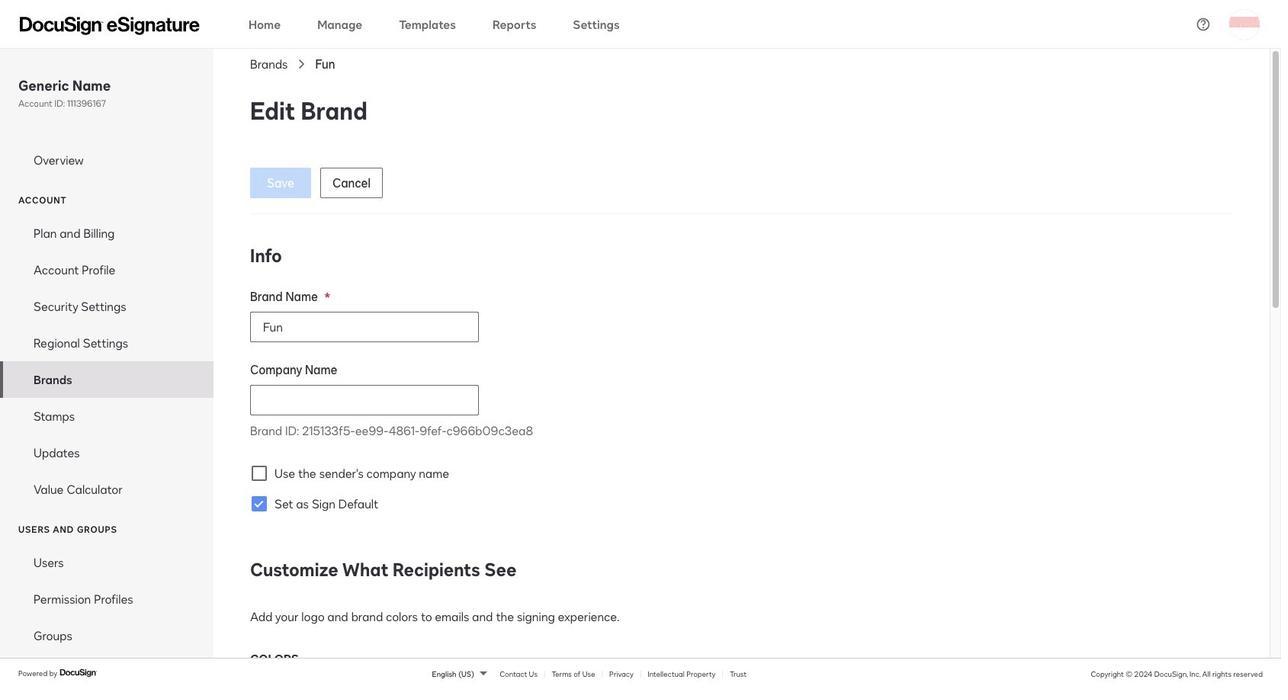 Task type: describe. For each thing, give the bounding box(es) containing it.
docusign admin image
[[20, 16, 200, 35]]

docusign image
[[60, 668, 98, 680]]

account element
[[0, 215, 214, 508]]

your uploaded profile image image
[[1230, 9, 1260, 39]]



Task type: locate. For each thing, give the bounding box(es) containing it.
users and groups element
[[0, 545, 214, 655]]

None text field
[[251, 313, 478, 342], [251, 386, 478, 415], [251, 313, 478, 342], [251, 386, 478, 415]]



